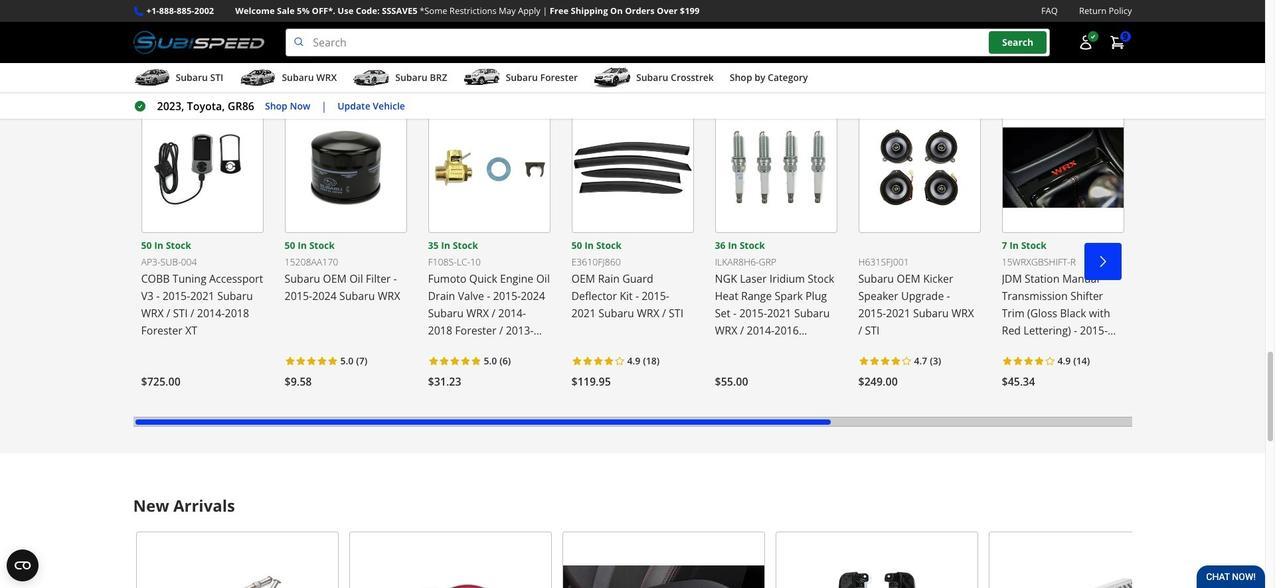 Task type: locate. For each thing, give the bounding box(es) containing it.
a subaru sti thumbnail image image
[[133, 68, 170, 88]]

subispeed logo image
[[133, 29, 265, 57]]

subaru oem kicker speaker upgrade - 2015-2021 subaru wrx / sti image
[[859, 102, 981, 233]]

fumoto quick engine oil drain valve - 2015-2024 subaru wrx / 2014-2018 forester / 2013-2016 scion fr-s / 2013-2020 subaru brz / 2017-2019 toyota 86 image
[[428, 102, 550, 233]]

a subaru crosstrek thumbnail image image
[[594, 68, 631, 88]]

jdm station manual transmission shifter trim (gloss black with red lettering) - 2015-2021 subaru wrx image
[[1002, 102, 1125, 233]]

a subaru forester thumbnail image image
[[463, 68, 501, 88]]



Task type: describe. For each thing, give the bounding box(es) containing it.
button image
[[1078, 35, 1094, 51]]

ngk laser iridium stock heat range spark plug set - 2015-2021 subaru wrx / 2014-2016 forester xt image
[[715, 102, 838, 233]]

cobb tuning accessport v3 - 2015-2021 subaru wrx / sti / 2014-2018 forester xt image
[[141, 102, 263, 233]]

oem rain guard deflector kit - 2015-2021 subaru wrx / sti image
[[572, 102, 694, 233]]

open widget image
[[7, 550, 39, 582]]

a subaru wrx thumbnail image image
[[239, 68, 277, 88]]

a subaru brz thumbnail image image
[[353, 68, 390, 88]]

subaru oem oil filter - 2015-2024 subaru wrx image
[[285, 102, 407, 233]]

search input field
[[286, 29, 1050, 57]]



Task type: vqa. For each thing, say whether or not it's contained in the screenshot.
double-
no



